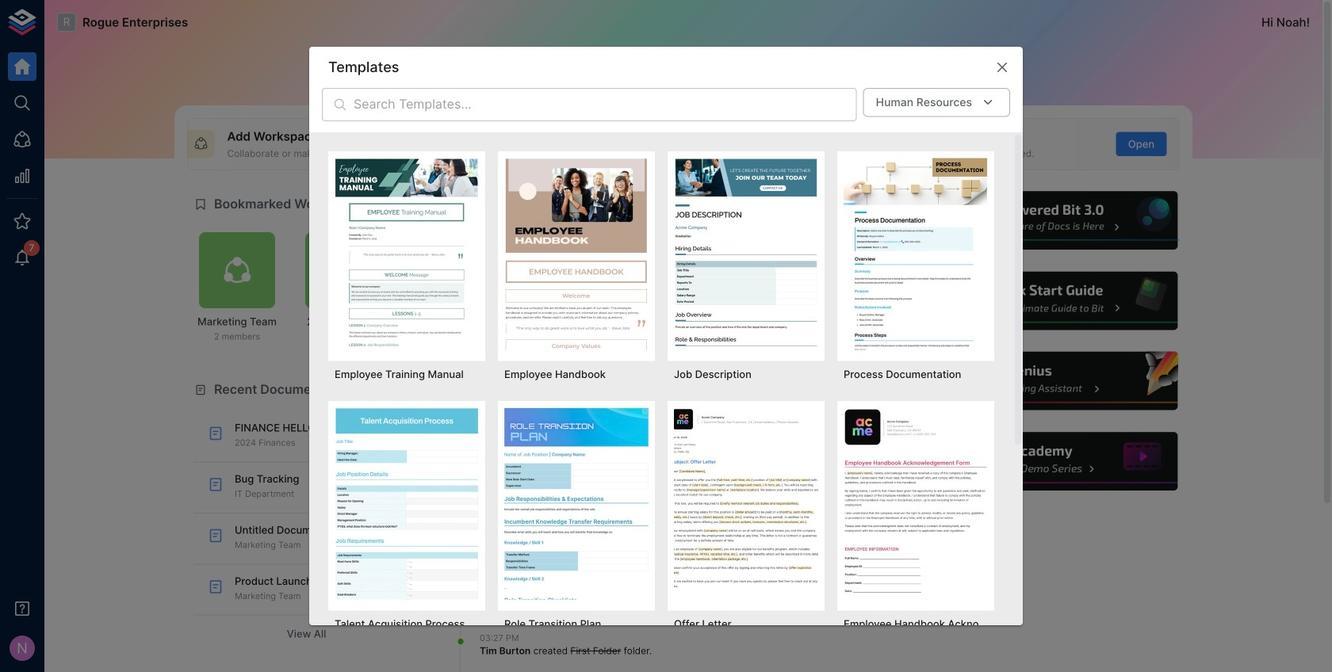 Task type: locate. For each thing, give the bounding box(es) containing it.
help image
[[942, 189, 1180, 252], [942, 270, 1180, 333], [942, 350, 1180, 413], [942, 430, 1180, 493]]

dialog
[[309, 47, 1023, 673]]

Search Templates... text field
[[354, 88, 857, 121]]

employee training manual image
[[335, 158, 479, 350]]



Task type: describe. For each thing, give the bounding box(es) containing it.
1 help image from the top
[[942, 189, 1180, 252]]

role transition plan image
[[505, 408, 649, 600]]

4 help image from the top
[[942, 430, 1180, 493]]

job description image
[[674, 158, 819, 350]]

offer letter image
[[674, 408, 819, 600]]

3 help image from the top
[[942, 350, 1180, 413]]

talent acquisition process image
[[335, 408, 479, 600]]

employee handbook image
[[505, 158, 649, 350]]

2 help image from the top
[[942, 270, 1180, 333]]

employee handbook acknowledgement form image
[[844, 408, 988, 600]]

process documentation image
[[844, 158, 988, 350]]



